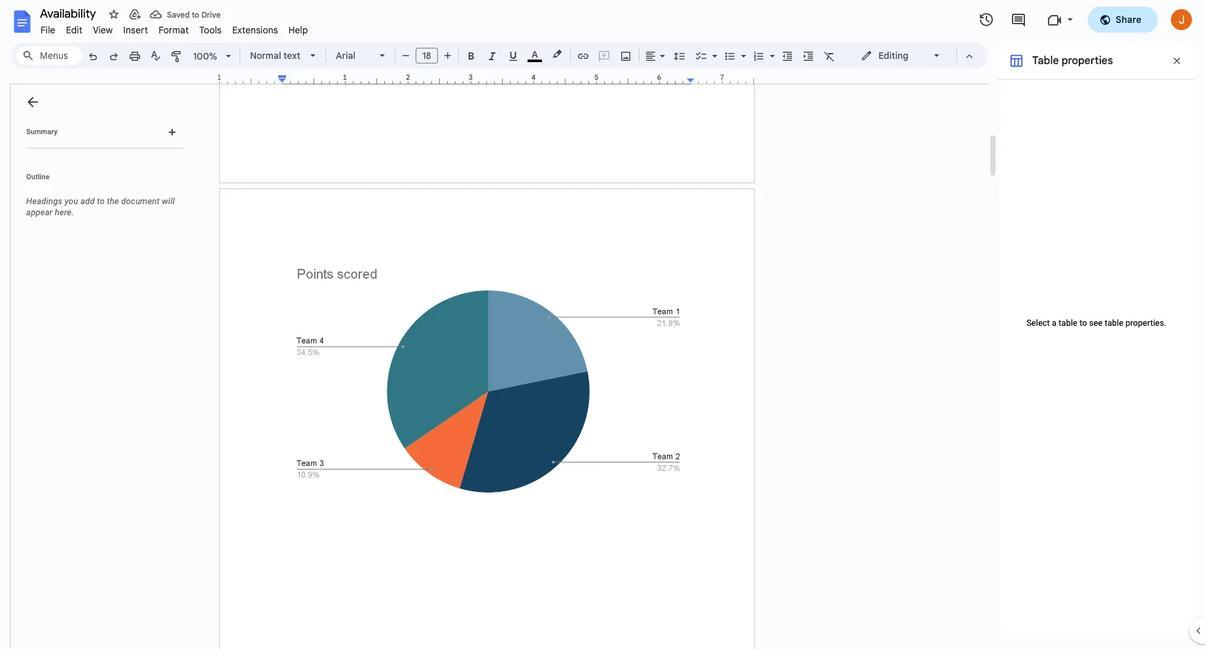 Task type: locate. For each thing, give the bounding box(es) containing it.
1 horizontal spatial to
[[192, 9, 199, 19]]

arial
[[336, 50, 356, 62]]

insert image image
[[618, 46, 633, 65]]

1 horizontal spatial table
[[1105, 318, 1123, 328]]

the
[[107, 196, 119, 206]]

2 vertical spatial to
[[1080, 318, 1087, 328]]

help
[[289, 24, 308, 36]]

text color image
[[528, 46, 542, 62]]

0 horizontal spatial table
[[1059, 318, 1077, 328]]

to for headings you add to the document will appear here.
[[97, 196, 105, 206]]

here.
[[55, 207, 74, 217]]

Font size text field
[[416, 48, 437, 63]]

left margin image
[[220, 74, 286, 84]]

to left the
[[97, 196, 105, 206]]

extensions menu item
[[227, 22, 283, 38]]

menu bar
[[35, 17, 313, 39]]

share
[[1116, 14, 1142, 26]]

0 horizontal spatial to
[[97, 196, 105, 206]]

1 vertical spatial to
[[97, 196, 105, 206]]

file
[[41, 24, 55, 36]]

share button
[[1088, 7, 1158, 33]]

you
[[65, 196, 78, 206]]

help menu item
[[283, 22, 313, 38]]

2 table from the left
[[1105, 318, 1123, 328]]

table right a at the right
[[1059, 318, 1077, 328]]

select a table to see table properties.
[[1026, 318, 1166, 328]]

main toolbar
[[81, 0, 840, 618]]

checklist menu image
[[709, 47, 717, 52]]

summary heading
[[26, 127, 58, 137]]

table
[[1059, 318, 1077, 328], [1105, 318, 1123, 328]]

saved to drive button
[[147, 5, 224, 24]]

to inside headings you add to the document will appear here.
[[97, 196, 105, 206]]

to
[[192, 9, 199, 19], [97, 196, 105, 206], [1080, 318, 1087, 328]]

to inside 'table properties' section
[[1080, 318, 1087, 328]]

tools menu item
[[194, 22, 227, 38]]

bulleted list menu image
[[738, 47, 746, 52]]

to left drive
[[192, 9, 199, 19]]

table
[[1032, 54, 1059, 67]]

saved to drive
[[167, 9, 221, 19]]

format
[[159, 24, 189, 36]]

table properties application
[[0, 0, 1205, 649]]

view menu item
[[88, 22, 118, 38]]

to left see
[[1080, 318, 1087, 328]]

table properties
[[1032, 54, 1113, 67]]

table right see
[[1105, 318, 1123, 328]]

table properties section
[[998, 43, 1195, 639]]

2 horizontal spatial to
[[1080, 318, 1087, 328]]

1
[[217, 73, 221, 82]]

will
[[162, 196, 175, 206]]

to inside button
[[192, 9, 199, 19]]

properties.
[[1126, 318, 1166, 328]]

Zoom text field
[[190, 47, 221, 65]]

text
[[283, 50, 300, 62]]

properties
[[1062, 54, 1113, 67]]

Star checkbox
[[105, 5, 123, 24]]

menu bar containing file
[[35, 17, 313, 39]]

0 vertical spatial to
[[192, 9, 199, 19]]

saved
[[167, 9, 190, 19]]

mode and view toolbar
[[851, 43, 980, 69]]

add
[[80, 196, 95, 206]]

to for select a table to see table properties.
[[1080, 318, 1087, 328]]

font list. arial selected. option
[[336, 46, 372, 65]]



Task type: describe. For each thing, give the bounding box(es) containing it.
format menu item
[[153, 22, 194, 38]]

tools
[[199, 24, 222, 36]]

outline heading
[[10, 172, 189, 190]]

headings
[[26, 196, 62, 206]]

highlight color image
[[550, 46, 564, 62]]

menu bar banner
[[0, 0, 1205, 649]]

appear
[[26, 207, 53, 217]]

document outline element
[[10, 84, 189, 649]]

Font size field
[[416, 48, 443, 64]]

right margin image
[[687, 74, 753, 84]]

outline
[[26, 173, 50, 181]]

headings you add to the document will appear here.
[[26, 196, 175, 217]]

Rename text field
[[35, 5, 103, 21]]

summary
[[26, 128, 58, 136]]

styles list. normal text selected. option
[[250, 46, 302, 65]]

Zoom field
[[188, 46, 237, 66]]

1 table from the left
[[1059, 318, 1077, 328]]

normal
[[250, 50, 281, 62]]

line & paragraph spacing image
[[672, 46, 687, 65]]

Menus field
[[16, 46, 82, 65]]

menu bar inside menu bar banner
[[35, 17, 313, 39]]

see
[[1089, 318, 1103, 328]]

insert
[[123, 24, 148, 36]]

extensions
[[232, 24, 278, 36]]

editing button
[[852, 46, 950, 65]]

normal text
[[250, 50, 300, 62]]

drive
[[201, 9, 221, 19]]

document
[[121, 196, 160, 206]]

view
[[93, 24, 113, 36]]

select
[[1026, 318, 1050, 328]]

a
[[1052, 318, 1057, 328]]

select a table to see table properties. element
[[1018, 318, 1175, 328]]

editing
[[878, 50, 908, 62]]

edit
[[66, 24, 82, 36]]

file menu item
[[35, 22, 61, 38]]

insert menu item
[[118, 22, 153, 38]]

edit menu item
[[61, 22, 88, 38]]



Task type: vqa. For each thing, say whether or not it's contained in the screenshot.
Simple Dark 'option'
no



